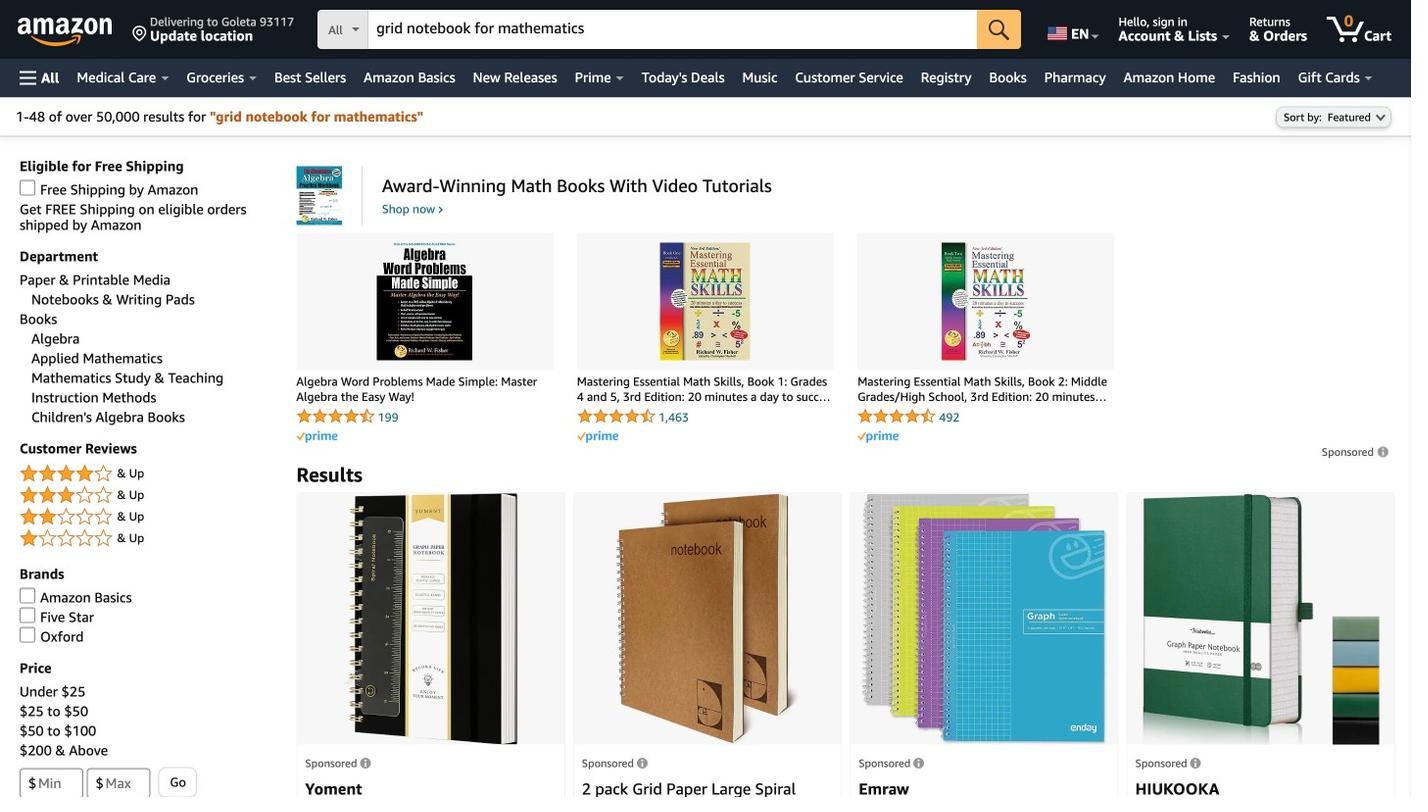 Task type: vqa. For each thing, say whether or not it's contained in the screenshot.
the Shop in Never compromise on quality, value, or convenience by making Amazon your single destination for grocery and everyday essentials. Shop how you like,  online or in-store.
no



Task type: locate. For each thing, give the bounding box(es) containing it.
0 horizontal spatial eligible for prime. image
[[296, 431, 338, 443]]

2 checkbox image from the top
[[20, 607, 35, 623]]

checkbox image
[[20, 588, 35, 603], [20, 607, 35, 623]]

1 vertical spatial checkbox image
[[20, 607, 35, 623]]

0 vertical spatial checkbox image
[[20, 588, 35, 603]]

2 eligible for prime. image from the left
[[858, 431, 899, 443]]

sponsored ad - hiukooka grid notebook journal-a5 graph paper notebook 320 pages,engineering notebook,100gsm thick paper gr... image
[[1143, 493, 1380, 744]]

eligible for prime. image
[[296, 431, 338, 443], [858, 431, 899, 443]]

mastering essential math skills, book 2: middle grades/high school, 3rd edition: 20 minutes a day to success (stepping stones to proficiency in algebra) image
[[898, 243, 1075, 360]]

1 checkbox image from the top
[[20, 180, 35, 196]]

1 vertical spatial checkbox image
[[20, 627, 35, 643]]

sponsored ad - le vent 2 pack grid paper large spiral notebook 8.5 x 11 with 100gsm thick paper - square graph quad ruled ... image
[[616, 493, 799, 744]]

navigation navigation
[[0, 0, 1412, 97]]

None search field
[[318, 10, 1022, 51]]

checkbox image
[[20, 180, 35, 196], [20, 627, 35, 643]]

2 checkbox image from the top
[[20, 627, 35, 643]]

eligible for prime. image for algebra word problems made simple: master algebra the easy way! image
[[296, 431, 338, 443]]

1 horizontal spatial eligible for prime. image
[[858, 431, 899, 443]]

amazon image
[[18, 18, 113, 47]]

0 vertical spatial checkbox image
[[20, 180, 35, 196]]

1 eligible for prime. image from the left
[[296, 431, 338, 443]]

1 star & up element
[[20, 527, 277, 550]]

None submit
[[978, 10, 1022, 49], [159, 768, 196, 796], [978, 10, 1022, 49], [159, 768, 196, 796]]



Task type: describe. For each thing, give the bounding box(es) containing it.
eligible for prime. image for mastering essential math skills, book 2: middle grades/high school, 3rd edition: 20 minutes a day to success (stepping stones to proficiency in algebra) image at right
[[858, 431, 899, 443]]

Max text field
[[87, 768, 151, 797]]

Search Amazon text field
[[369, 11, 978, 48]]

Min text field
[[20, 768, 83, 797]]

2 stars & up element
[[20, 505, 277, 529]]

3 stars & up element
[[20, 484, 277, 507]]

eligible for prime. image
[[577, 431, 618, 443]]

algebra word problems made simple: master algebra the easy way! image
[[337, 243, 513, 360]]

dropdown image
[[1376, 113, 1386, 121]]

sponsored ad - emraw graph paper notebooks spiral quad ruled grid notebook heavy duty white paper 100 sheets assorted colo... image
[[862, 493, 1108, 744]]

sponsored ad - yoment graph paper spiral notebook a5 graphing notebook 160 pages graph paper notebook spiral bound waterpr... image
[[344, 493, 518, 744]]

4 stars & up element
[[20, 462, 277, 486]]

none search field inside navigation navigation
[[318, 10, 1022, 51]]

mastering essential math skills, book 1: grades 4 and 5, 3rd edition: 20 minutes a day to success (stepping stones to proficiency in algebra) image
[[618, 243, 794, 360]]

1 checkbox image from the top
[[20, 588, 35, 603]]



